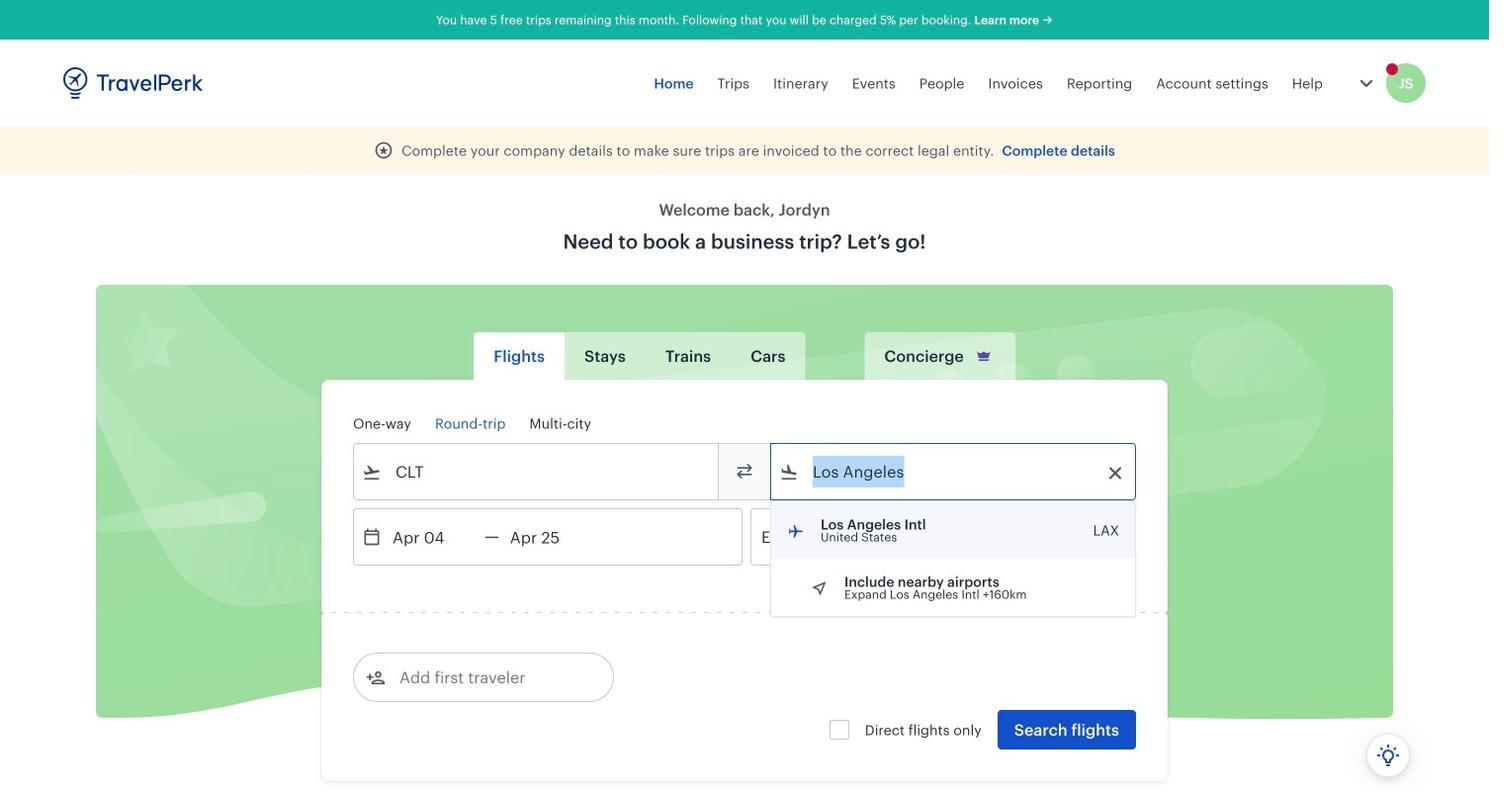 Task type: describe. For each thing, give the bounding box(es) containing it.
Depart text field
[[382, 509, 485, 565]]

From search field
[[382, 456, 692, 488]]

To search field
[[799, 456, 1110, 488]]



Task type: locate. For each thing, give the bounding box(es) containing it.
Add first traveler search field
[[386, 662, 591, 693]]

Return text field
[[499, 509, 602, 565]]



